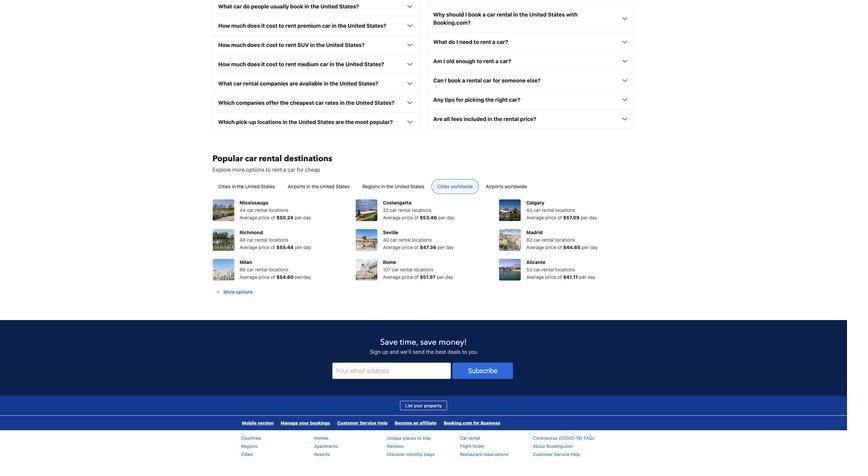 Task type: vqa. For each thing, say whether or not it's contained in the screenshot.


Task type: describe. For each thing, give the bounding box(es) containing it.
booking.com for business link
[[440, 416, 504, 431]]

how for how much does it cost to rent suv in the united states?
[[218, 42, 230, 48]]

to inside "popular car rental destinations explore more options to rent a car for cheap"
[[266, 167, 271, 173]]

the inside what car do people usually book in the united states? dropdown button
[[311, 3, 319, 10]]

navigation inside save time, save money! footer
[[239, 416, 504, 431]]

which for which companies offer the cheapest car rates  in the united states?
[[218, 100, 235, 106]]

up inside save time, save money! sign up and we'll send the best deals to you
[[382, 349, 388, 355]]

day for madrid 82 car rental locations average price of $44.85 per day
[[590, 245, 598, 250]]

states? inside which companies offer the cheapest car rates  in the united states? dropdown button
[[375, 100, 394, 106]]

states for airports in the united states
[[336, 184, 350, 190]]

what car do people usually book in the united states? button
[[218, 2, 414, 11]]

in right rates
[[340, 100, 345, 106]]

cities worldwide button
[[431, 179, 479, 194]]

the right rates
[[346, 100, 355, 106]]

customer inside navigation
[[337, 421, 359, 426]]

cost for suv
[[266, 42, 278, 48]]

car inside alicante 53 car rental locations average price of $41.11 per day
[[534, 267, 540, 273]]

locations inside dropdown button
[[258, 119, 281, 125]]

what do i need to rent a car?
[[433, 39, 508, 45]]

united inside 'dropdown button'
[[326, 42, 344, 48]]

per for $50.24
[[295, 215, 302, 221]]

the inside cities in the united states button
[[237, 184, 244, 190]]

do inside what do i need to rent a car? dropdown button
[[449, 39, 455, 45]]

in up premium
[[305, 3, 309, 10]]

unique
[[387, 436, 402, 441]]

which companies offer the cheapest car rates  in the united states? button
[[218, 99, 414, 107]]

cities inside "countries regions cities"
[[241, 452, 253, 457]]

can i book a rental car for someone else? button
[[433, 77, 629, 85]]

the inside "how much does it cost to rent medium car in the united states?" dropdown button
[[336, 61, 344, 67]]

the left most
[[345, 119, 354, 125]]

enough
[[456, 58, 476, 64]]

customer service help link for about booking.com
[[533, 452, 580, 457]]

cheap car rental in mississauga image
[[213, 200, 234, 221]]

cities in the united states button
[[213, 179, 281, 194]]

average for 48
[[240, 245, 257, 250]]

rent inside am i old enough to rent a car? dropdown button
[[484, 58, 494, 64]]

car inside coolangatta 22 car rental locations average price of $53.46 per day
[[390, 207, 397, 213]]

book inside why should i book a car rental in the united states with booking.com?
[[468, 12, 481, 18]]

mobile
[[242, 421, 257, 426]]

day for richmond 48 car rental locations average price of $55.44 per day
[[303, 245, 311, 250]]

subscribe button
[[453, 363, 513, 379]]

included
[[464, 116, 486, 122]]

cities worldwide
[[437, 184, 473, 190]]

in right premium
[[332, 23, 337, 29]]

apartments link
[[314, 444, 338, 449]]

day for mississauga 44 car rental locations average price of $50.24 per day
[[303, 215, 311, 221]]

to down how much does it cost to rent suv in the united states?
[[279, 61, 284, 67]]

right
[[495, 97, 508, 103]]

service inside coronavirus (covid-19) faqs about booking.com customer service help
[[554, 452, 569, 457]]

the inside what car rental companies are available in the united states? dropdown button
[[330, 81, 338, 87]]

car inside mississauga 44 car rental locations average price of $50.24 per day
[[247, 207, 254, 213]]

car inside milan 86 car rental locations average price of $54.60 per day
[[247, 267, 254, 273]]

a inside can i book a rental car for someone else? dropdown button
[[462, 78, 465, 84]]

the inside are all fees included in the rental price? dropdown button
[[494, 116, 502, 122]]

why should i book a car rental in the united states with booking.com?
[[433, 12, 578, 26]]

rent inside how much does it cost to rent premium car in the united states? dropdown button
[[286, 23, 296, 29]]

rental inside why should i book a car rental in the united states with booking.com?
[[497, 12, 512, 18]]

how for how much does it cost to rent premium car in the united states?
[[218, 23, 230, 29]]

car inside richmond 48 car rental locations average price of $55.44 per day
[[247, 237, 254, 243]]

a inside why should i book a car rental in the united states with booking.com?
[[483, 12, 486, 18]]

rental inside alicante 53 car rental locations average price of $41.11 per day
[[542, 267, 554, 273]]

price for $47.36
[[402, 245, 413, 250]]

day for seville 40 car rental locations average price of $47.36 per day
[[446, 245, 454, 250]]

send
[[413, 349, 425, 355]]

car inside the seville 40 car rental locations average price of $47.36 per day
[[390, 237, 397, 243]]

list your property
[[405, 403, 442, 409]]

how for how much does it cost to rent medium car in the united states?
[[218, 61, 230, 67]]

for right tips
[[456, 97, 464, 103]]

does for how much does it cost to rent suv in the united states?
[[247, 42, 260, 48]]

alicante 53 car rental locations average price of $41.11 per day
[[526, 260, 596, 280]]

in up coolangatta
[[381, 184, 385, 190]]

day for rome 107 car rental locations average price of $51.97 per day
[[446, 274, 453, 280]]

in down more
[[232, 184, 236, 190]]

cheap car rental in coolangatta image
[[356, 200, 378, 221]]

$51.97
[[420, 274, 436, 280]]

1 vertical spatial companies
[[236, 100, 265, 106]]

countries link
[[241, 436, 261, 441]]

the inside why should i book a car rental in the united states with booking.com?
[[519, 12, 528, 18]]

the right the offer
[[280, 100, 289, 106]]

Your email address email field
[[333, 363, 451, 379]]

cheapest
[[290, 100, 314, 106]]

rental inside richmond 48 car rental locations average price of $55.44 per day
[[255, 237, 268, 243]]

save time, save money! sign up and we'll send the best deals to you
[[370, 337, 477, 355]]

airports worldwide button
[[480, 179, 533, 194]]

coolangatta
[[383, 200, 412, 206]]

states for regions in the united states
[[410, 184, 424, 190]]

rental inside "popular car rental destinations explore more options to rent a car for cheap"
[[259, 153, 282, 164]]

stay
[[423, 436, 431, 441]]

property
[[424, 403, 442, 409]]

i inside dropdown button
[[444, 58, 445, 64]]

rental inside "rome 107 car rental locations average price of $51.97 per day"
[[400, 267, 413, 273]]

states? inside what car rental companies are available in the united states? dropdown button
[[358, 81, 378, 87]]

rental inside the seville 40 car rental locations average price of $47.36 per day
[[398, 237, 411, 243]]

old
[[446, 58, 455, 64]]

in inside dropdown button
[[283, 119, 288, 125]]

pick-
[[236, 119, 250, 125]]

car inside calgary 43 car rental locations average price of $57.09 per day
[[534, 207, 541, 213]]

of for $51.97
[[414, 274, 419, 280]]

which companies offer the cheapest car rates  in the united states?
[[218, 100, 394, 106]]

a inside am i old enough to rent a car? dropdown button
[[496, 58, 499, 64]]

best
[[436, 349, 446, 355]]

$54.60
[[277, 274, 294, 280]]

reviews link
[[387, 444, 404, 449]]

states? inside the how much does it cost to rent suv in the united states? 'dropdown button'
[[345, 42, 365, 48]]

the inside regions in the united states button
[[386, 184, 393, 190]]

car
[[460, 436, 467, 441]]

in right available
[[324, 81, 329, 87]]

locations for calgary 43 car rental locations average price of $57.09 per day
[[556, 207, 575, 213]]

an
[[413, 421, 419, 426]]

average for 40
[[383, 245, 401, 250]]

to inside dropdown button
[[477, 58, 482, 64]]

locations for rome 107 car rental locations average price of $51.97 per day
[[414, 267, 434, 273]]

richmond 48 car rental locations average price of $55.44 per day
[[240, 230, 311, 250]]

reservations
[[484, 452, 509, 457]]

milan
[[240, 260, 252, 265]]

rental inside 'madrid 82 car rental locations average price of $44.85 per day'
[[542, 237, 554, 243]]

day for calgary 43 car rental locations average price of $57.09 per day
[[589, 215, 597, 221]]

we'll
[[400, 349, 411, 355]]

sign
[[370, 349, 381, 355]]

to inside 'dropdown button'
[[279, 42, 284, 48]]

madrid 82 car rental locations average price of $44.85 per day
[[526, 230, 598, 250]]

options inside "popular car rental destinations explore more options to rent a car for cheap"
[[246, 167, 265, 173]]

do inside what car do people usually book in the united states? dropdown button
[[243, 3, 250, 10]]

to down usually
[[279, 23, 284, 29]]

to inside save time, save money! sign up and we'll send the best deals to you
[[462, 349, 467, 355]]

0 vertical spatial book
[[290, 3, 303, 10]]

regions link
[[241, 444, 258, 449]]

destinations
[[284, 153, 332, 164]]

rental inside coolangatta 22 car rental locations average price of $53.46 per day
[[398, 207, 411, 213]]

the inside the how much does it cost to rent suv in the united states? 'dropdown button'
[[316, 42, 325, 48]]

rent inside what do i need to rent a car? dropdown button
[[480, 39, 491, 45]]

$47.36
[[420, 245, 436, 250]]

does for how much does it cost to rent medium car in the united states?
[[247, 61, 260, 67]]

customer inside coronavirus (covid-19) faqs about booking.com customer service help
[[533, 452, 553, 457]]

united inside why should i book a car rental in the united states with booking.com?
[[529, 12, 547, 18]]

service inside navigation
[[360, 421, 376, 426]]

tips
[[445, 97, 455, 103]]

homes link
[[314, 436, 329, 441]]

become an affiliate link
[[391, 416, 440, 431]]

what car rental companies are available in the united states?
[[218, 81, 378, 87]]

states? inside what car do people usually book in the united states? dropdown button
[[339, 3, 359, 10]]

of for $53.46
[[414, 215, 419, 221]]

someone
[[502, 78, 526, 84]]

united inside dropdown button
[[299, 119, 316, 125]]

booking.com?
[[433, 20, 471, 26]]

airports in the united states
[[288, 184, 350, 190]]

in right "included"
[[488, 116, 492, 122]]

countries regions cities
[[241, 436, 261, 457]]

per for $41.11
[[579, 274, 587, 280]]

per for $57.09
[[581, 215, 588, 221]]

day for alicante 53 car rental locations average price of $41.11 per day
[[588, 274, 596, 280]]

need
[[460, 39, 473, 45]]

states for cities in the united states
[[261, 184, 275, 190]]

people
[[251, 3, 269, 10]]

you
[[469, 349, 477, 355]]

44
[[240, 207, 246, 213]]

cities for cities in the united states
[[218, 184, 231, 190]]

save time, save money! footer
[[0, 320, 847, 461]]

the inside any tips for picking the right car? dropdown button
[[485, 97, 494, 103]]

in down cheap
[[307, 184, 310, 190]]

rent inside "how much does it cost to rent medium car in the united states?" dropdown button
[[286, 61, 296, 67]]

price for $54.60
[[259, 274, 270, 280]]

cheap
[[305, 167, 320, 173]]

states inside dropdown button
[[317, 119, 334, 125]]

time,
[[400, 337, 418, 348]]

(covid-
[[559, 436, 576, 441]]

what for what car do people usually book in the united states?
[[218, 3, 232, 10]]

monthly
[[406, 452, 423, 457]]

average for 44
[[240, 215, 257, 221]]

locations for milan 86 car rental locations average price of $54.60 per day
[[269, 267, 289, 273]]

how much does it cost to rent premium car in the united states?
[[218, 23, 386, 29]]

richmond
[[240, 230, 263, 236]]

average for 86
[[240, 274, 257, 280]]

tab list containing cities in the united states
[[207, 179, 640, 195]]

usually
[[270, 3, 289, 10]]

in right medium
[[330, 61, 334, 67]]

cheap car rental in madrid image
[[499, 229, 521, 251]]

cities link
[[241, 452, 253, 457]]

flight
[[460, 444, 472, 449]]

regions inside button
[[363, 184, 380, 190]]

worldwide for airports worldwide
[[505, 184, 527, 190]]

in inside 'dropdown button'
[[310, 42, 315, 48]]

available
[[299, 81, 323, 87]]

of for $57.09
[[558, 215, 562, 221]]

a inside "popular car rental destinations explore more options to rent a car for cheap"
[[283, 167, 286, 173]]

coolangatta 22 car rental locations average price of $53.46 per day
[[383, 200, 455, 221]]

the inside how much does it cost to rent premium car in the united states? dropdown button
[[338, 23, 347, 29]]

40
[[383, 237, 389, 243]]

premium
[[298, 23, 321, 29]]

average for 107
[[383, 274, 401, 280]]

deals
[[448, 349, 461, 355]]

in inside why should i book a car rental in the united states with booking.com?
[[513, 12, 518, 18]]

cheap car rental in milan image
[[213, 259, 234, 281]]

airports worldwide
[[486, 184, 527, 190]]

states inside why should i book a car rental in the united states with booking.com?
[[548, 12, 565, 18]]

107
[[383, 267, 391, 273]]

states? inside how much does it cost to rent premium car in the united states? dropdown button
[[367, 23, 386, 29]]

popular car rental destinations explore more options to rent a car for cheap
[[213, 153, 332, 173]]

milan 86 car rental locations average price of $54.60 per day
[[240, 260, 311, 280]]

cheap car rental in richmond image
[[213, 229, 234, 251]]

your for bookings
[[299, 421, 309, 426]]



Task type: locate. For each thing, give the bounding box(es) containing it.
a inside what do i need to rent a car? dropdown button
[[492, 39, 496, 45]]

price down mississauga
[[259, 215, 270, 221]]

of for $47.36
[[414, 245, 419, 250]]

per inside alicante 53 car rental locations average price of $41.11 per day
[[579, 274, 587, 280]]

coronavirus
[[533, 436, 558, 441]]

companies up the pick-
[[236, 100, 265, 106]]

it for medium
[[261, 61, 265, 67]]

car?
[[497, 39, 508, 45], [500, 58, 511, 64], [509, 97, 521, 103]]

a down the destinations
[[283, 167, 286, 173]]

1 vertical spatial booking.com
[[547, 444, 573, 449]]

mississauga 44 car rental locations average price of $50.24 per day
[[240, 200, 311, 221]]

day inside milan 86 car rental locations average price of $54.60 per day
[[303, 274, 311, 280]]

of for $44.85
[[558, 245, 562, 250]]

1 vertical spatial book
[[468, 12, 481, 18]]

1 horizontal spatial worldwide
[[505, 184, 527, 190]]

of for $41.11
[[558, 274, 562, 280]]

0 vertical spatial customer service help link
[[334, 416, 391, 431]]

car
[[234, 3, 242, 10], [487, 12, 496, 18], [322, 23, 331, 29], [320, 61, 328, 67], [483, 78, 492, 84], [234, 81, 242, 87], [315, 100, 324, 106], [245, 153, 257, 164], [288, 167, 295, 173], [247, 207, 254, 213], [390, 207, 397, 213], [534, 207, 541, 213], [247, 237, 254, 243], [390, 237, 397, 243], [534, 237, 540, 243], [247, 267, 254, 273], [392, 267, 399, 273], [534, 267, 540, 273]]

a up can i book a rental car for someone else? at the top of the page
[[496, 58, 499, 64]]

i left need
[[457, 39, 458, 45]]

0 horizontal spatial your
[[299, 421, 309, 426]]

0 vertical spatial car?
[[497, 39, 508, 45]]

seville 40 car rental locations average price of $47.36 per day
[[383, 230, 454, 250]]

1 it from the top
[[261, 23, 265, 29]]

manage
[[281, 421, 298, 426]]

which pick-up locations in the united states are the most popular? button
[[218, 118, 414, 126]]

1 vertical spatial customer service help link
[[533, 452, 580, 457]]

the up rates
[[330, 81, 338, 87]]

stays
[[424, 452, 435, 457]]

per for $54.60
[[295, 274, 302, 280]]

of for $55.44
[[271, 245, 275, 250]]

0 vertical spatial booking.com
[[444, 421, 472, 426]]

of inside calgary 43 car rental locations average price of $57.09 per day
[[558, 215, 562, 221]]

cities inside button
[[437, 184, 450, 190]]

1 vertical spatial do
[[449, 39, 455, 45]]

per right $50.24
[[295, 215, 302, 221]]

1 vertical spatial are
[[336, 119, 344, 125]]

any tips for picking the right car?
[[433, 97, 521, 103]]

how much does it cost to rent premium car in the united states? button
[[218, 22, 414, 30]]

cheap car rental in seville image
[[356, 229, 378, 251]]

0 horizontal spatial customer
[[337, 421, 359, 426]]

per right $55.44
[[295, 245, 302, 250]]

of left $50.24
[[271, 215, 275, 221]]

0 horizontal spatial service
[[360, 421, 376, 426]]

cost for medium
[[266, 61, 278, 67]]

i inside why should i book a car rental in the united states with booking.com?
[[465, 12, 467, 18]]

options inside button
[[236, 289, 253, 295]]

0 horizontal spatial booking.com
[[444, 421, 472, 426]]

2 airports from the left
[[486, 184, 503, 190]]

1 does from the top
[[247, 23, 260, 29]]

2 vertical spatial how
[[218, 61, 230, 67]]

of inside richmond 48 car rental locations average price of $55.44 per day
[[271, 245, 275, 250]]

for inside "popular car rental destinations explore more options to rent a car for cheap"
[[297, 167, 304, 173]]

most
[[355, 119, 368, 125]]

airports for airports worldwide
[[486, 184, 503, 190]]

restaurant
[[460, 452, 482, 457]]

per right $41.11
[[579, 274, 587, 280]]

0 horizontal spatial cities
[[218, 184, 231, 190]]

0 horizontal spatial up
[[250, 119, 256, 125]]

for left someone
[[493, 78, 500, 84]]

day inside calgary 43 car rental locations average price of $57.09 per day
[[589, 215, 597, 221]]

companies
[[260, 81, 288, 87], [236, 100, 265, 106]]

booking.com
[[444, 421, 472, 426], [547, 444, 573, 449]]

your for property
[[414, 403, 423, 409]]

2 vertical spatial does
[[247, 61, 260, 67]]

1 worldwide from the left
[[451, 184, 473, 190]]

2 vertical spatial cost
[[266, 61, 278, 67]]

car inside "rome 107 car rental locations average price of $51.97 per day"
[[392, 267, 399, 273]]

cities for cities worldwide
[[437, 184, 450, 190]]

day inside alicante 53 car rental locations average price of $41.11 per day
[[588, 274, 596, 280]]

day right $55.44
[[303, 245, 311, 250]]

locations for alicante 53 car rental locations average price of $41.11 per day
[[555, 267, 575, 273]]

of inside milan 86 car rental locations average price of $54.60 per day
[[271, 274, 275, 280]]

average inside calgary 43 car rental locations average price of $57.09 per day
[[526, 215, 544, 221]]

restaurant reservations link
[[460, 452, 509, 457]]

day for milan 86 car rental locations average price of $54.60 per day
[[303, 274, 311, 280]]

how
[[218, 23, 230, 29], [218, 42, 230, 48], [218, 61, 230, 67]]

per inside the seville 40 car rental locations average price of $47.36 per day
[[438, 245, 445, 250]]

2 how from the top
[[218, 42, 230, 48]]

rental inside milan 86 car rental locations average price of $54.60 per day
[[255, 267, 267, 273]]

the up what car rental companies are available in the united states? dropdown button
[[336, 61, 344, 67]]

2 horizontal spatial cities
[[437, 184, 450, 190]]

to up cities in the united states at left top
[[266, 167, 271, 173]]

the up what do i need to rent a car? dropdown button
[[519, 12, 528, 18]]

the inside save time, save money! sign up and we'll send the best deals to you
[[426, 349, 434, 355]]

which for which pick-up locations in the united states are the most popular?
[[218, 119, 235, 125]]

per for $44.85
[[582, 245, 589, 250]]

which inside dropdown button
[[218, 100, 235, 106]]

0 vertical spatial it
[[261, 23, 265, 29]]

locations for mississauga 44 car rental locations average price of $50.24 per day
[[269, 207, 289, 213]]

price left "$54.60"
[[259, 274, 270, 280]]

2 vertical spatial book
[[448, 78, 461, 84]]

per right $57.09
[[581, 215, 588, 221]]

the down more
[[237, 184, 244, 190]]

day right $41.11
[[588, 274, 596, 280]]

1 horizontal spatial help
[[571, 452, 580, 457]]

1 horizontal spatial regions
[[363, 184, 380, 190]]

price inside "rome 107 car rental locations average price of $51.97 per day"
[[402, 274, 413, 280]]

what for what do i need to rent a car?
[[433, 39, 447, 45]]

about
[[533, 444, 545, 449]]

for left cheap
[[297, 167, 304, 173]]

per right "$54.60"
[[295, 274, 302, 280]]

what car rental companies are available in the united states? button
[[218, 80, 414, 88]]

locations inside 'madrid 82 car rental locations average price of $44.85 per day'
[[555, 237, 575, 243]]

companies up the offer
[[260, 81, 288, 87]]

1 airports from the left
[[288, 184, 305, 190]]

medium
[[298, 61, 319, 67]]

average inside the seville 40 car rental locations average price of $47.36 per day
[[383, 245, 401, 250]]

locations inside the seville 40 car rental locations average price of $47.36 per day
[[412, 237, 432, 243]]

for inside navigation
[[473, 421, 480, 426]]

locations up $57.09
[[556, 207, 575, 213]]

cheap car rental in calgary image
[[499, 200, 521, 221]]

the down save
[[426, 349, 434, 355]]

2 vertical spatial it
[[261, 61, 265, 67]]

3 how from the top
[[218, 61, 230, 67]]

$57.09
[[563, 215, 580, 221]]

0 vertical spatial what
[[218, 3, 232, 10]]

help inside navigation
[[378, 421, 388, 426]]

1 vertical spatial help
[[571, 452, 580, 457]]

booking.com inside coronavirus (covid-19) faqs about booking.com customer service help
[[547, 444, 573, 449]]

1 vertical spatial service
[[554, 452, 569, 457]]

rates
[[325, 100, 339, 106]]

how much does it cost to rent medium car in the united states?
[[218, 61, 384, 67]]

cost down usually
[[266, 23, 278, 29]]

1 horizontal spatial up
[[382, 349, 388, 355]]

to left stay
[[417, 436, 422, 441]]

finder
[[473, 444, 485, 449]]

do
[[243, 3, 250, 10], [449, 39, 455, 45]]

resorts
[[314, 452, 330, 457]]

0 horizontal spatial are
[[290, 81, 298, 87]]

1 vertical spatial up
[[382, 349, 388, 355]]

regions inside "countries regions cities"
[[241, 444, 258, 449]]

0 vertical spatial does
[[247, 23, 260, 29]]

average down 86
[[240, 274, 257, 280]]

subscribe
[[468, 367, 498, 375]]

2 worldwide from the left
[[505, 184, 527, 190]]

22
[[383, 207, 389, 213]]

average down "44"
[[240, 215, 257, 221]]

much for how much does it cost to rent premium car in the united states?
[[231, 23, 246, 29]]

locations for coolangatta 22 car rental locations average price of $53.46 per day
[[412, 207, 432, 213]]

price for $55.44
[[259, 245, 270, 250]]

2 does from the top
[[247, 42, 260, 48]]

average for 22
[[383, 215, 401, 221]]

which inside dropdown button
[[218, 119, 235, 125]]

0 horizontal spatial book
[[290, 3, 303, 10]]

1 vertical spatial much
[[231, 42, 246, 48]]

are
[[290, 81, 298, 87], [336, 119, 344, 125]]

your inside list your property link
[[414, 403, 423, 409]]

0 vertical spatial much
[[231, 23, 246, 29]]

0 vertical spatial do
[[243, 3, 250, 10]]

i right can
[[445, 78, 447, 84]]

per for $53.46
[[438, 215, 446, 221]]

rental inside the car rental flight finder restaurant reservations
[[469, 436, 480, 441]]

much for how much does it cost to rent medium car in the united states?
[[231, 61, 246, 67]]

0 vertical spatial help
[[378, 421, 388, 426]]

the down cheapest
[[289, 119, 297, 125]]

unique places to stay reviews discover monthly stays
[[387, 436, 435, 457]]

help up unique
[[378, 421, 388, 426]]

per right $51.97 on the bottom
[[437, 274, 444, 280]]

locations for madrid 82 car rental locations average price of $44.85 per day
[[555, 237, 575, 243]]

popular
[[213, 153, 243, 164]]

are inside dropdown button
[[336, 119, 344, 125]]

does inside how much does it cost to rent premium car in the united states? dropdown button
[[247, 23, 260, 29]]

average inside milan 86 car rental locations average price of $54.60 per day
[[240, 274, 257, 280]]

to
[[279, 23, 284, 29], [474, 39, 479, 45], [279, 42, 284, 48], [477, 58, 482, 64], [279, 61, 284, 67], [266, 167, 271, 173], [462, 349, 467, 355], [417, 436, 422, 441]]

$50.24
[[277, 215, 293, 221]]

1 vertical spatial how
[[218, 42, 230, 48]]

0 horizontal spatial airports
[[288, 184, 305, 190]]

price for $51.97
[[402, 274, 413, 280]]

coronavirus (covid-19) faqs about booking.com customer service help
[[533, 436, 595, 457]]

1 vertical spatial it
[[261, 42, 265, 48]]

price inside 'madrid 82 car rental locations average price of $44.85 per day'
[[545, 245, 556, 250]]

$53.46
[[420, 215, 437, 221]]

picking
[[465, 97, 484, 103]]

become
[[395, 421, 412, 426]]

locations inside milan 86 car rental locations average price of $54.60 per day
[[269, 267, 289, 273]]

save
[[420, 337, 437, 348]]

worldwide inside button
[[451, 184, 473, 190]]

car? up someone
[[500, 58, 511, 64]]

to left you
[[462, 349, 467, 355]]

a down why should i book a car rental in the united states with booking.com?
[[492, 39, 496, 45]]

day right $53.46
[[447, 215, 455, 221]]

booking.com down coronavirus (covid-19) faqs link on the right bottom of page
[[547, 444, 573, 449]]

in up what do i need to rent a car? dropdown button
[[513, 12, 518, 18]]

1 cost from the top
[[266, 23, 278, 29]]

of inside the seville 40 car rental locations average price of $47.36 per day
[[414, 245, 419, 250]]

of left $55.44
[[271, 245, 275, 250]]

3 cost from the top
[[266, 61, 278, 67]]

0 vertical spatial regions
[[363, 184, 380, 190]]

cost inside 'dropdown button'
[[266, 42, 278, 48]]

cost for premium
[[266, 23, 278, 29]]

day inside richmond 48 car rental locations average price of $55.44 per day
[[303, 245, 311, 250]]

car inside 'madrid 82 car rental locations average price of $44.85 per day'
[[534, 237, 540, 243]]

0 vertical spatial cost
[[266, 23, 278, 29]]

per inside calgary 43 car rental locations average price of $57.09 per day
[[581, 215, 588, 221]]

0 vertical spatial companies
[[260, 81, 288, 87]]

1 vertical spatial cost
[[266, 42, 278, 48]]

1 horizontal spatial customer service help link
[[533, 452, 580, 457]]

are down rates
[[336, 119, 344, 125]]

locations up $50.24
[[269, 207, 289, 213]]

average inside alicante 53 car rental locations average price of $41.11 per day
[[526, 274, 544, 280]]

3 does from the top
[[247, 61, 260, 67]]

1 horizontal spatial booking.com
[[547, 444, 573, 449]]

of left "$54.60"
[[271, 274, 275, 280]]

do left people
[[243, 3, 250, 10]]

0 vertical spatial options
[[246, 167, 265, 173]]

more
[[223, 289, 235, 295]]

customer service help link for manage your bookings
[[334, 416, 391, 431]]

price inside alicante 53 car rental locations average price of $41.11 per day
[[545, 274, 556, 280]]

tab list
[[207, 179, 640, 195]]

of for $50.24
[[271, 215, 275, 221]]

price inside mississauga 44 car rental locations average price of $50.24 per day
[[259, 215, 270, 221]]

price for $57.09
[[545, 215, 556, 221]]

average down 22
[[383, 215, 401, 221]]

car? right right
[[509, 97, 521, 103]]

1 vertical spatial options
[[236, 289, 253, 295]]

of left $47.36
[[414, 245, 419, 250]]

1 vertical spatial what
[[433, 39, 447, 45]]

customer service help
[[337, 421, 388, 426]]

of inside 'madrid 82 car rental locations average price of $44.85 per day'
[[558, 245, 562, 250]]

customer
[[337, 421, 359, 426], [533, 452, 553, 457]]

price left $44.85
[[545, 245, 556, 250]]

2 much from the top
[[231, 42, 246, 48]]

average down 53 on the bottom right of page
[[526, 274, 544, 280]]

day inside mississauga 44 car rental locations average price of $50.24 per day
[[303, 215, 311, 221]]

car? for am i old enough to rent a car?
[[500, 58, 511, 64]]

locations up $44.85
[[555, 237, 575, 243]]

car? for what do i need to rent a car?
[[497, 39, 508, 45]]

rent inside the how much does it cost to rent suv in the united states? 'dropdown button'
[[286, 42, 296, 48]]

day for coolangatta 22 car rental locations average price of $53.46 per day
[[447, 215, 455, 221]]

2 cost from the top
[[266, 42, 278, 48]]

locations up $47.36
[[412, 237, 432, 243]]

become an affiliate
[[395, 421, 437, 426]]

1 horizontal spatial do
[[449, 39, 455, 45]]

day right $44.85
[[590, 245, 598, 250]]

list
[[405, 403, 413, 409]]

locations inside richmond 48 car rental locations average price of $55.44 per day
[[269, 237, 289, 243]]

1 horizontal spatial service
[[554, 452, 569, 457]]

states
[[548, 12, 565, 18], [317, 119, 334, 125], [261, 184, 275, 190], [336, 184, 350, 190], [410, 184, 424, 190]]

1 vertical spatial which
[[218, 119, 235, 125]]

am
[[433, 58, 442, 64]]

locations up $51.97 on the bottom
[[414, 267, 434, 273]]

average inside richmond 48 car rental locations average price of $55.44 per day
[[240, 245, 257, 250]]

why should i book a car rental in the united states with booking.com? button
[[433, 11, 629, 27]]

does inside the how much does it cost to rent suv in the united states? 'dropdown button'
[[247, 42, 260, 48]]

0 vertical spatial how
[[218, 23, 230, 29]]

does inside "how much does it cost to rent medium car in the united states?" dropdown button
[[247, 61, 260, 67]]

1 vertical spatial your
[[299, 421, 309, 426]]

all
[[444, 116, 450, 122]]

price down "richmond"
[[259, 245, 270, 250]]

any tips for picking the right car? button
[[433, 96, 629, 104]]

do left need
[[449, 39, 455, 45]]

0 horizontal spatial regions
[[241, 444, 258, 449]]

1 horizontal spatial customer
[[533, 452, 553, 457]]

82
[[526, 237, 532, 243]]

help inside coronavirus (covid-19) faqs about booking.com customer service help
[[571, 452, 580, 457]]

rental inside calgary 43 car rental locations average price of $57.09 per day
[[542, 207, 554, 213]]

to right need
[[474, 39, 479, 45]]

book right should
[[468, 12, 481, 18]]

1 horizontal spatial airports
[[486, 184, 503, 190]]

0 vertical spatial up
[[250, 119, 256, 125]]

1 how from the top
[[218, 23, 230, 29]]

0 vertical spatial your
[[414, 403, 423, 409]]

0 horizontal spatial customer service help link
[[334, 416, 391, 431]]

it inside 'dropdown button'
[[261, 42, 265, 48]]

average down 82
[[526, 245, 544, 250]]

the up the how much does it cost to rent suv in the united states? 'dropdown button'
[[338, 23, 347, 29]]

list your property link
[[400, 401, 447, 411]]

navigation
[[239, 416, 504, 431]]

0 horizontal spatial worldwide
[[451, 184, 473, 190]]

per inside "rome 107 car rental locations average price of $51.97 per day"
[[437, 274, 444, 280]]

of for $54.60
[[271, 274, 275, 280]]

of left $41.11
[[558, 274, 562, 280]]

average down 48
[[240, 245, 257, 250]]

average for 82
[[526, 245, 544, 250]]

are
[[433, 116, 443, 122]]

per right $47.36
[[438, 245, 445, 250]]

your right the list
[[414, 403, 423, 409]]

2 which from the top
[[218, 119, 235, 125]]

price left $47.36
[[402, 245, 413, 250]]

1 vertical spatial car?
[[500, 58, 511, 64]]

it for suv
[[261, 42, 265, 48]]

countries
[[241, 436, 261, 441]]

the down cheap
[[312, 184, 319, 190]]

$41.11
[[563, 274, 578, 280]]

price inside the seville 40 car rental locations average price of $47.36 per day
[[402, 245, 413, 250]]

0 horizontal spatial help
[[378, 421, 388, 426]]

your inside the manage your bookings link
[[299, 421, 309, 426]]

1 vertical spatial regions
[[241, 444, 258, 449]]

cheap car rental in rome image
[[356, 259, 378, 281]]

1 vertical spatial does
[[247, 42, 260, 48]]

per for $55.44
[[295, 245, 302, 250]]

1 horizontal spatial book
[[448, 78, 461, 84]]

about booking.com link
[[533, 444, 573, 449]]

day inside the seville 40 car rental locations average price of $47.36 per day
[[446, 245, 454, 250]]

manage your bookings
[[281, 421, 330, 426]]

day right "$54.60"
[[303, 274, 311, 280]]

save
[[380, 337, 398, 348]]

a
[[483, 12, 486, 18], [492, 39, 496, 45], [496, 58, 499, 64], [462, 78, 465, 84], [283, 167, 286, 173]]

1 much from the top
[[231, 23, 246, 29]]

1 horizontal spatial are
[[336, 119, 344, 125]]

0 vertical spatial service
[[360, 421, 376, 426]]

what for what car rental companies are available in the united states?
[[218, 81, 232, 87]]

the down right
[[494, 116, 502, 122]]

per for $51.97
[[437, 274, 444, 280]]

day right $47.36
[[446, 245, 454, 250]]

price inside richmond 48 car rental locations average price of $55.44 per day
[[259, 245, 270, 250]]

1 horizontal spatial cities
[[241, 452, 253, 457]]

customer right bookings
[[337, 421, 359, 426]]

up inside the which pick-up locations in the united states are the most popular? dropdown button
[[250, 119, 256, 125]]

to inside 'unique places to stay reviews discover monthly stays'
[[417, 436, 422, 441]]

customer down about in the bottom of the page
[[533, 452, 553, 457]]

of left $44.85
[[558, 245, 562, 250]]

up
[[250, 119, 256, 125], [382, 349, 388, 355]]

cheap car rental in alicante image
[[499, 259, 521, 281]]

per right $44.85
[[582, 245, 589, 250]]

service
[[360, 421, 376, 426], [554, 452, 569, 457]]

0 vertical spatial customer
[[337, 421, 359, 426]]

0 horizontal spatial do
[[243, 3, 250, 10]]

in right suv
[[310, 42, 315, 48]]

3 much from the top
[[231, 61, 246, 67]]

are inside dropdown button
[[290, 81, 298, 87]]

average for 53
[[526, 274, 544, 280]]

car? down why should i book a car rental in the united states with booking.com?
[[497, 39, 508, 45]]

per right $53.46
[[438, 215, 446, 221]]

regions down countries
[[241, 444, 258, 449]]

2 horizontal spatial book
[[468, 12, 481, 18]]

2 vertical spatial much
[[231, 61, 246, 67]]

airports for airports in the united states
[[288, 184, 305, 190]]

it for premium
[[261, 23, 265, 29]]

am i old enough to rent a car? button
[[433, 57, 629, 65]]

2 vertical spatial car?
[[509, 97, 521, 103]]

the left right
[[485, 97, 494, 103]]

business
[[481, 421, 501, 426]]

your right manage
[[299, 421, 309, 426]]

average inside mississauga 44 car rental locations average price of $50.24 per day
[[240, 215, 257, 221]]

average inside "rome 107 car rental locations average price of $51.97 per day"
[[383, 274, 401, 280]]

of inside mississauga 44 car rental locations average price of $50.24 per day
[[271, 215, 275, 221]]

day right $51.97 on the bottom
[[446, 274, 453, 280]]

a right should
[[483, 12, 486, 18]]

$55.44
[[277, 245, 294, 250]]

regions up cheap car rental in coolangatta image
[[363, 184, 380, 190]]

apartments
[[314, 444, 338, 449]]

average
[[240, 215, 257, 221], [383, 215, 401, 221], [526, 215, 544, 221], [240, 245, 257, 250], [383, 245, 401, 250], [526, 245, 544, 250], [240, 274, 257, 280], [383, 274, 401, 280], [526, 274, 544, 280]]

1 which from the top
[[218, 100, 235, 106]]

version
[[258, 421, 274, 426]]

price left $41.11
[[545, 274, 556, 280]]

cost down how much does it cost to rent suv in the united states?
[[266, 61, 278, 67]]

price for $41.11
[[545, 274, 556, 280]]

can
[[433, 78, 444, 84]]

per inside richmond 48 car rental locations average price of $55.44 per day
[[295, 245, 302, 250]]

3 it from the top
[[261, 61, 265, 67]]

0 vertical spatial which
[[218, 100, 235, 106]]

locations down the offer
[[258, 119, 281, 125]]

locations up $55.44
[[269, 237, 289, 243]]

price for $50.24
[[259, 215, 270, 221]]

navigation containing mobile version
[[239, 416, 504, 431]]

rental inside mississauga 44 car rental locations average price of $50.24 per day
[[255, 207, 268, 213]]

book right usually
[[290, 3, 303, 10]]

locations up $53.46
[[412, 207, 432, 213]]

locations up "$54.60"
[[269, 267, 289, 273]]

worldwide for cities worldwide
[[451, 184, 473, 190]]

price for $53.46
[[402, 215, 413, 221]]

does for how much does it cost to rent premium car in the united states?
[[247, 23, 260, 29]]

price left $51.97 on the bottom
[[402, 274, 413, 280]]

the inside the airports in the united states button
[[312, 184, 319, 190]]

airports down cheap
[[288, 184, 305, 190]]

book
[[290, 3, 303, 10], [468, 12, 481, 18], [448, 78, 461, 84]]

1 vertical spatial customer
[[533, 452, 553, 457]]

rent inside "popular car rental destinations explore more options to rent a car for cheap"
[[272, 167, 282, 173]]

discover
[[387, 452, 405, 457]]

locations for seville 40 car rental locations average price of $47.36 per day
[[412, 237, 432, 243]]

average for 43
[[526, 215, 544, 221]]

much for how much does it cost to rent suv in the united states?
[[231, 42, 246, 48]]

how much does it cost to rent medium car in the united states? button
[[218, 60, 414, 68]]

car inside why should i book a car rental in the united states with booking.com?
[[487, 12, 496, 18]]

53
[[526, 267, 532, 273]]

booking.com inside navigation
[[444, 421, 472, 426]]

1 horizontal spatial your
[[414, 403, 423, 409]]

of left $53.46
[[414, 215, 419, 221]]

locations inside mississauga 44 car rental locations average price of $50.24 per day
[[269, 207, 289, 213]]

states? inside "how much does it cost to rent medium car in the united states?" dropdown button
[[364, 61, 384, 67]]

0 vertical spatial are
[[290, 81, 298, 87]]

price for $44.85
[[545, 245, 556, 250]]

locations for richmond 48 car rental locations average price of $55.44 per day
[[269, 237, 289, 243]]

day right $57.09
[[589, 215, 597, 221]]

per for $47.36
[[438, 245, 445, 250]]

2 it from the top
[[261, 42, 265, 48]]

am i old enough to rent a car?
[[433, 58, 511, 64]]

2 vertical spatial what
[[218, 81, 232, 87]]

customer service help link
[[334, 416, 391, 431], [533, 452, 580, 457]]

what car do people usually book in the united states?
[[218, 3, 359, 10]]



